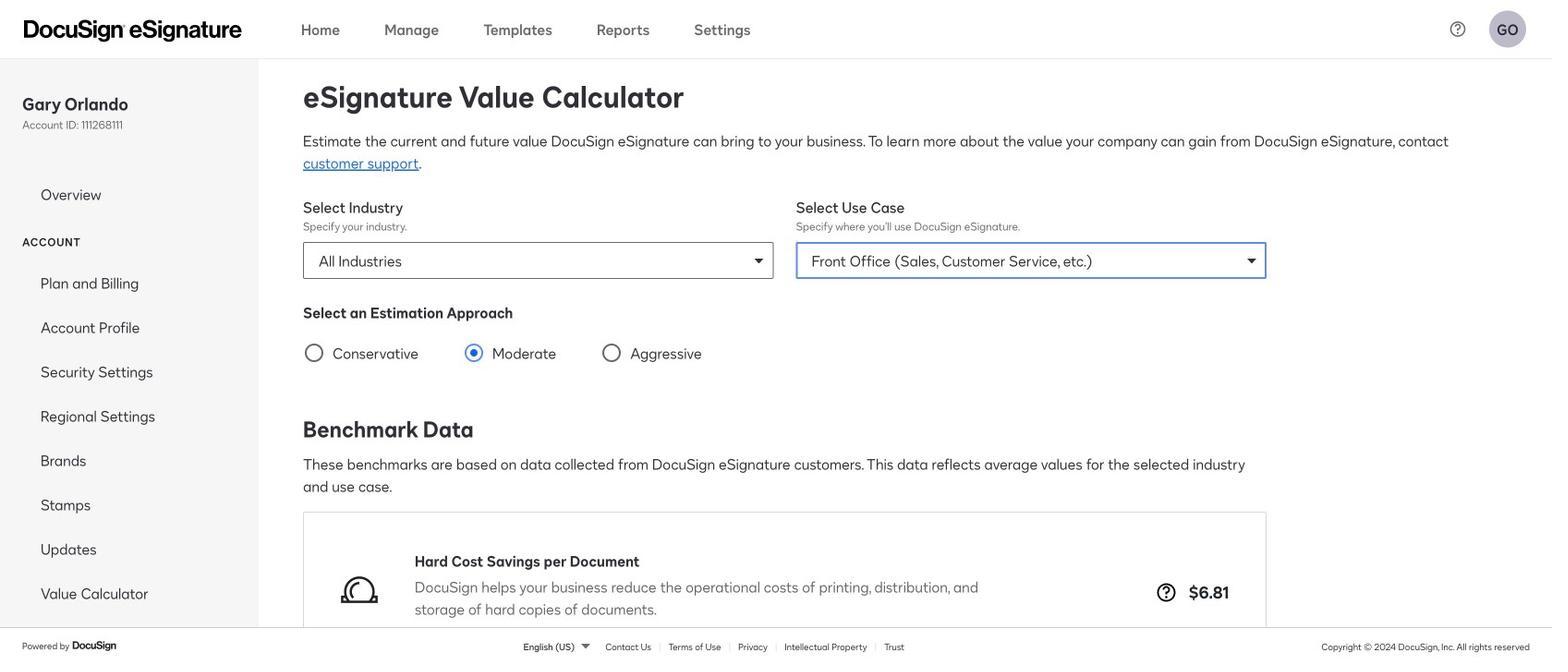 Task type: describe. For each thing, give the bounding box(es) containing it.
account element
[[0, 261, 259, 615]]



Task type: vqa. For each thing, say whether or not it's contained in the screenshot.
Users and Groups ELEMENT
no



Task type: locate. For each thing, give the bounding box(es) containing it.
docusign agreement cloud ux image
[[24, 20, 242, 42]]

docusign image
[[72, 639, 118, 653]]

hard cost savings per document image
[[341, 571, 378, 608]]



